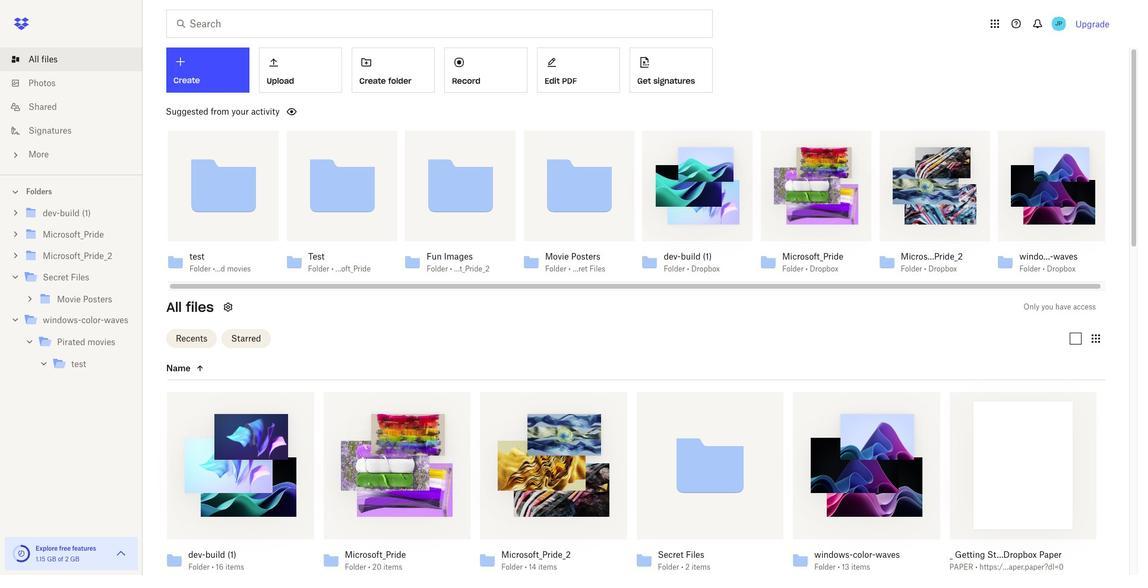 Task type: locate. For each thing, give the bounding box(es) containing it.
microsoft_pride link
[[24, 227, 133, 243]]

files left folder settings "image"
[[186, 299, 214, 316]]

0 horizontal spatial posters
[[83, 294, 112, 304]]

3 items from the left
[[538, 562, 557, 571]]

1 horizontal spatial microsoft_pride button
[[783, 251, 846, 262]]

dropbox inside dev-build (1) folder • dropbox
[[691, 264, 720, 273]]

movie down secret files
[[57, 294, 81, 304]]

create inside popup button
[[174, 75, 200, 86]]

0 vertical spatial dev-
[[43, 208, 60, 218]]

• inside _ getting st…dropbox paper paper • https:/…aper.paper?dl=0
[[976, 562, 978, 571]]

folder • dropbox button
[[664, 264, 727, 274], [783, 264, 846, 274], [901, 264, 964, 274], [1020, 264, 1083, 274]]

4 share button from the left
[[684, 140, 722, 159]]

2 vertical spatial waves
[[876, 549, 900, 559]]

movies up test link
[[88, 337, 115, 347]]

share for test
[[335, 144, 359, 154]]

record button
[[444, 48, 528, 93]]

2 horizontal spatial waves
[[1054, 251, 1078, 261]]

1 vertical spatial movie
[[57, 294, 81, 304]]

0 horizontal spatial waves
[[104, 315, 128, 325]]

0 horizontal spatial microsoft_pride button
[[345, 549, 444, 560]]

5 share button from the left
[[802, 140, 841, 159]]

4 share from the left
[[691, 144, 715, 154]]

• inside the windo…-waves folder • dropbox
[[1043, 264, 1045, 273]]

1 horizontal spatial files
[[590, 264, 606, 273]]

1 horizontal spatial all
[[166, 299, 182, 316]]

4 dropbox from the left
[[1047, 264, 1076, 273]]

14
[[529, 562, 536, 571]]

dev- inside dev-build (1) folder • dropbox
[[664, 251, 681, 261]]

dev- for dev-build (1) folder • dropbox
[[664, 251, 681, 261]]

movie up folder • …ret files button
[[545, 251, 569, 261]]

items inside the microsoft_pride folder • 20 items
[[384, 562, 402, 571]]

1 horizontal spatial (1)
[[228, 549, 236, 559]]

4 folder • dropbox button from the left
[[1020, 264, 1083, 274]]

2 horizontal spatial files
[[686, 549, 705, 559]]

windows- inside windows-color-waves folder • 13 items
[[815, 549, 853, 559]]

dropbox inside microsoft_pride folder • dropbox
[[810, 264, 839, 273]]

1 horizontal spatial dev-
[[188, 549, 205, 559]]

1 horizontal spatial files
[[186, 299, 214, 316]]

1 horizontal spatial build
[[205, 549, 225, 559]]

all files
[[29, 54, 58, 64], [166, 299, 214, 316]]

2 folder • dropbox button from the left
[[783, 264, 846, 274]]

1 horizontal spatial windows-
[[815, 549, 853, 559]]

shared link
[[10, 95, 143, 119]]

folder inside the windo…-waves folder • dropbox
[[1020, 264, 1041, 273]]

0 horizontal spatial gb
[[47, 556, 56, 563]]

microsoft_pride button
[[783, 251, 846, 262], [345, 549, 444, 560]]

0 horizontal spatial create
[[174, 75, 200, 86]]

color-
[[81, 315, 104, 325], [853, 549, 876, 559]]

secret files link
[[24, 270, 133, 286]]

explore
[[36, 545, 58, 552]]

2 share button from the left
[[328, 140, 366, 159]]

2 right of
[[65, 556, 69, 563]]

0 vertical spatial test
[[190, 251, 204, 261]]

files inside the movie posters folder • …ret files
[[590, 264, 606, 273]]

1 horizontal spatial color-
[[853, 549, 876, 559]]

test button
[[190, 251, 253, 262]]

0 horizontal spatial files
[[71, 272, 89, 282]]

posters
[[571, 251, 601, 261], [83, 294, 112, 304]]

0 vertical spatial windows-
[[43, 315, 81, 325]]

microsoft_pride button for microsoft_pride folder • dropbox
[[783, 251, 846, 262]]

jp
[[1056, 20, 1063, 27]]

2 share from the left
[[335, 144, 359, 154]]

share button for dev-build (1)
[[684, 140, 722, 159]]

0 horizontal spatial all
[[29, 54, 39, 64]]

2 inside secret files folder • 2 items
[[686, 562, 690, 571]]

(1) for dev-build (1) folder • 16 items
[[228, 549, 236, 559]]

2 vertical spatial (1)
[[228, 549, 236, 559]]

1 horizontal spatial secret
[[658, 549, 684, 559]]

1 vertical spatial waves
[[104, 315, 128, 325]]

0 horizontal spatial microsoft_pride
[[43, 229, 104, 239]]

1 vertical spatial posters
[[83, 294, 112, 304]]

posters inside group
[[83, 294, 112, 304]]

(1) inside dev-build (1) folder • dropbox
[[703, 251, 712, 261]]

waves
[[1054, 251, 1078, 261], [104, 315, 128, 325], [876, 549, 900, 559]]

fun images button
[[427, 251, 490, 262]]

Search in folder "Dropbox" text field
[[190, 17, 688, 31]]

movies inside group
[[88, 337, 115, 347]]

secret inside group
[[43, 272, 69, 282]]

posters up …ret
[[571, 251, 601, 261]]

test down pirated movies link
[[71, 359, 86, 369]]

1 vertical spatial secret
[[658, 549, 684, 559]]

2 down secret files button
[[686, 562, 690, 571]]

windo…-waves folder • dropbox
[[1020, 251, 1078, 273]]

1 folder • dropbox button from the left
[[664, 264, 727, 274]]

share for windo…-waves
[[1047, 144, 1071, 154]]

edit
[[545, 76, 560, 86]]

share button for microsoft_pride
[[802, 140, 841, 159]]

1 horizontal spatial create
[[359, 76, 386, 86]]

0 horizontal spatial all files
[[29, 54, 58, 64]]

1 gb from the left
[[47, 556, 56, 563]]

windows- up pirated
[[43, 315, 81, 325]]

0 vertical spatial secret
[[43, 272, 69, 282]]

2 horizontal spatial microsoft_pride
[[783, 251, 844, 261]]

create left folder
[[359, 76, 386, 86]]

• inside micros…pride_2 folder • dropbox
[[924, 264, 927, 273]]

pirated
[[57, 337, 85, 347]]

test
[[308, 251, 325, 261]]

1 horizontal spatial waves
[[876, 549, 900, 559]]

3 share from the left
[[454, 144, 478, 154]]

0 vertical spatial all
[[29, 54, 39, 64]]

folder inside test folder • …oft_pride
[[308, 264, 329, 273]]

1 horizontal spatial dev-build (1) button
[[664, 251, 727, 262]]

0 horizontal spatial movie
[[57, 294, 81, 304]]

all
[[29, 54, 39, 64], [166, 299, 182, 316]]

microsoft_pride for microsoft_pride
[[43, 229, 104, 239]]

suggested
[[166, 106, 208, 116]]

all files up photos
[[29, 54, 58, 64]]

0 vertical spatial (1)
[[82, 208, 91, 218]]

(1) inside the dev-build (1) folder • 16 items
[[228, 549, 236, 559]]

micros…pride_2
[[901, 251, 963, 261]]

https:/…aper.paper?dl=0
[[980, 562, 1064, 571]]

build inside dev-build (1) folder • dropbox
[[681, 251, 701, 261]]

posters up windows-color-waves
[[83, 294, 112, 304]]

1 horizontal spatial microsoft_pride_2
[[502, 549, 571, 559]]

1 horizontal spatial test
[[190, 251, 204, 261]]

folder, windows-color-waves row
[[789, 392, 940, 575]]

dropbox inside micros…pride_2 folder • dropbox
[[929, 264, 957, 273]]

file, _ getting started with dropbox paper.paper row
[[945, 392, 1097, 575]]

windows-color-waves link
[[24, 313, 133, 329]]

files
[[41, 54, 58, 64], [186, 299, 214, 316]]

paper
[[1040, 549, 1062, 559]]

items right the 20
[[384, 562, 402, 571]]

create folder button
[[352, 48, 435, 93]]

• inside test folder • …oft_pride
[[331, 264, 334, 273]]

color- inside windows-color-waves folder • 13 items
[[853, 549, 876, 559]]

gb down features
[[70, 556, 79, 563]]

paper
[[950, 562, 974, 571]]

folder inside test folder •…d movies
[[190, 264, 211, 273]]

dev-build (1) folder • 16 items
[[188, 549, 244, 571]]

1 vertical spatial microsoft_pride_2
[[502, 549, 571, 559]]

6 share from the left
[[928, 144, 952, 154]]

0 vertical spatial dev-build (1) button
[[664, 251, 727, 262]]

files inside list item
[[41, 54, 58, 64]]

0 vertical spatial movies
[[227, 264, 251, 273]]

windo…-
[[1020, 251, 1054, 261]]

2 vertical spatial dev-
[[188, 549, 205, 559]]

0 horizontal spatial files
[[41, 54, 58, 64]]

folder inside secret files folder • 2 items
[[658, 562, 679, 571]]

(1) for dev-build (1)
[[82, 208, 91, 218]]

7 share button from the left
[[1040, 140, 1078, 159]]

2 items from the left
[[384, 562, 402, 571]]

2 vertical spatial build
[[205, 549, 225, 559]]

• inside windows-color-waves folder • 13 items
[[838, 562, 840, 571]]

1 vertical spatial color-
[[853, 549, 876, 559]]

items down windows-color-waves button
[[852, 562, 870, 571]]

movie inside the movie posters folder • …ret files
[[545, 251, 569, 261]]

have
[[1056, 302, 1072, 311]]

2 inside explore free features 1.15 gb of 2 gb
[[65, 556, 69, 563]]

test inside group
[[71, 359, 86, 369]]

build
[[60, 208, 80, 218], [681, 251, 701, 261], [205, 549, 225, 559]]

16
[[216, 562, 223, 571]]

build inside the dev-build (1) folder • 16 items
[[205, 549, 225, 559]]

items inside windows-color-waves folder • 13 items
[[852, 562, 870, 571]]

items down microsoft_pride_2 button
[[538, 562, 557, 571]]

2 horizontal spatial build
[[681, 251, 701, 261]]

5 share from the left
[[810, 144, 834, 154]]

dev- for dev-build (1)
[[43, 208, 60, 218]]

items right 16
[[225, 562, 244, 571]]

0 horizontal spatial dev-build (1) button
[[188, 549, 288, 560]]

items
[[225, 562, 244, 571], [384, 562, 402, 571], [538, 562, 557, 571], [692, 562, 711, 571], [852, 562, 870, 571]]

test up folder •…d movies button
[[190, 251, 204, 261]]

dev-build (1) button
[[664, 251, 727, 262], [188, 549, 288, 560]]

1 vertical spatial windows-
[[815, 549, 853, 559]]

1 vertical spatial all files
[[166, 299, 214, 316]]

explore free features 1.15 gb of 2 gb
[[36, 545, 96, 563]]

windows-
[[43, 315, 81, 325], [815, 549, 853, 559]]

secret
[[43, 272, 69, 282], [658, 549, 684, 559]]

1 vertical spatial (1)
[[703, 251, 712, 261]]

2 horizontal spatial (1)
[[703, 251, 712, 261]]

items down secret files button
[[692, 562, 711, 571]]

2
[[65, 556, 69, 563], [686, 562, 690, 571]]

movie inside group
[[57, 294, 81, 304]]

files inside secret files folder • 2 items
[[686, 549, 705, 559]]

secret files button
[[658, 549, 758, 560]]

0 horizontal spatial microsoft_pride_2
[[43, 251, 112, 261]]

folder • …ret files button
[[545, 264, 608, 274]]

folder inside the microsoft_pride folder • 20 items
[[345, 562, 366, 571]]

2 horizontal spatial dev-
[[664, 251, 681, 261]]

microsoft_pride_2
[[43, 251, 112, 261], [502, 549, 571, 559]]

0 horizontal spatial color-
[[81, 315, 104, 325]]

0 horizontal spatial movies
[[88, 337, 115, 347]]

secret files
[[43, 272, 89, 282]]

folders button
[[0, 182, 143, 200]]

gb left of
[[47, 556, 56, 563]]

7 share from the left
[[1047, 144, 1071, 154]]

1 vertical spatial microsoft_pride
[[783, 251, 844, 261]]

features
[[72, 545, 96, 552]]

folder, microsoft_pride row
[[319, 392, 471, 575]]

photos link
[[10, 71, 143, 95]]

build inside group
[[60, 208, 80, 218]]

0 vertical spatial posters
[[571, 251, 601, 261]]

folder • …t_pride_2 button
[[427, 264, 490, 274]]

folder inside micros…pride_2 folder • dropbox
[[901, 264, 922, 273]]

1 horizontal spatial 2
[[686, 562, 690, 571]]

pdf
[[562, 76, 577, 86]]

0 horizontal spatial windows-
[[43, 315, 81, 325]]

microsoft_pride button for microsoft_pride folder • 20 items
[[345, 549, 444, 560]]

access
[[1074, 302, 1096, 311]]

all up recents
[[166, 299, 182, 316]]

group
[[0, 200, 143, 383]]

0 horizontal spatial dev-
[[43, 208, 60, 218]]

waves inside group
[[104, 315, 128, 325]]

0 horizontal spatial 2
[[65, 556, 69, 563]]

waves inside windows-color-waves folder • 13 items
[[876, 549, 900, 559]]

microsoft_pride_2 for microsoft_pride_2 folder • 14 items
[[502, 549, 571, 559]]

test for test
[[71, 359, 86, 369]]

1 share button from the left
[[209, 140, 248, 159]]

test button
[[308, 251, 371, 262]]

test folder •…d movies
[[190, 251, 251, 273]]

you
[[1042, 302, 1054, 311]]

edit pdf
[[545, 76, 577, 86]]

6 share button from the left
[[921, 140, 959, 159]]

• inside the movie posters folder • …ret files
[[569, 264, 571, 273]]

2 vertical spatial microsoft_pride
[[345, 549, 406, 559]]

0 vertical spatial build
[[60, 208, 80, 218]]

0 vertical spatial color-
[[81, 315, 104, 325]]

…ret
[[573, 264, 588, 273]]

1 horizontal spatial microsoft_pride
[[345, 549, 406, 559]]

0 vertical spatial microsoft_pride button
[[783, 251, 846, 262]]

2 dropbox from the left
[[810, 264, 839, 273]]

1 vertical spatial test
[[71, 359, 86, 369]]

dev- inside dev-build (1) link
[[43, 208, 60, 218]]

files
[[590, 264, 606, 273], [71, 272, 89, 282], [686, 549, 705, 559]]

secret for secret files folder • 2 items
[[658, 549, 684, 559]]

1 horizontal spatial gb
[[70, 556, 79, 563]]

• inside secret files folder • 2 items
[[681, 562, 684, 571]]

1 horizontal spatial movie
[[545, 251, 569, 261]]

name button
[[166, 361, 266, 375]]

microsoft_pride inside row
[[345, 549, 406, 559]]

(1)
[[82, 208, 91, 218], [703, 251, 712, 261], [228, 549, 236, 559]]

folder, dev-build (1) row
[[162, 392, 314, 575]]

windows- up 13
[[815, 549, 853, 559]]

0 horizontal spatial secret
[[43, 272, 69, 282]]

3 dropbox from the left
[[929, 264, 957, 273]]

microsoft_pride_2 up 14
[[502, 549, 571, 559]]

microsoft_pride
[[43, 229, 104, 239], [783, 251, 844, 261], [345, 549, 406, 559]]

1 dropbox from the left
[[691, 264, 720, 273]]

all up photos
[[29, 54, 39, 64]]

•
[[331, 264, 334, 273], [450, 264, 452, 273], [569, 264, 571, 273], [687, 264, 690, 273], [806, 264, 808, 273], [924, 264, 927, 273], [1043, 264, 1045, 273], [212, 562, 214, 571], [368, 562, 371, 571], [525, 562, 527, 571], [681, 562, 684, 571], [838, 562, 840, 571], [976, 562, 978, 571]]

1 horizontal spatial movies
[[227, 264, 251, 273]]

test for test folder •…d movies
[[190, 251, 204, 261]]

0 horizontal spatial build
[[60, 208, 80, 218]]

share button for test
[[209, 140, 248, 159]]

quota usage element
[[12, 544, 31, 563]]

files up photos
[[41, 54, 58, 64]]

0 horizontal spatial (1)
[[82, 208, 91, 218]]

1 vertical spatial files
[[186, 299, 214, 316]]

share for test
[[217, 144, 241, 154]]

1 horizontal spatial posters
[[571, 251, 601, 261]]

share for fun images
[[454, 144, 478, 154]]

share button
[[209, 140, 248, 159], [328, 140, 366, 159], [447, 140, 485, 159], [684, 140, 722, 159], [802, 140, 841, 159], [921, 140, 959, 159], [1040, 140, 1078, 159]]

microsoft_pride_2 inside row
[[502, 549, 571, 559]]

color- inside group
[[81, 315, 104, 325]]

1 items from the left
[[225, 562, 244, 571]]

activity
[[251, 106, 280, 116]]

dev- inside the dev-build (1) folder • 16 items
[[188, 549, 205, 559]]

microsoft_pride inside group
[[43, 229, 104, 239]]

microsoft_pride_2 folder • 14 items
[[502, 549, 571, 571]]

create inside button
[[359, 76, 386, 86]]

create up suggested
[[174, 75, 200, 86]]

only
[[1024, 302, 1040, 311]]

1 vertical spatial build
[[681, 251, 701, 261]]

pirated movies link
[[38, 335, 133, 351]]

1 vertical spatial microsoft_pride button
[[345, 549, 444, 560]]

list
[[0, 40, 143, 175]]

secret inside secret files folder • 2 items
[[658, 549, 684, 559]]

share button for test
[[328, 140, 366, 159]]

folder inside the movie posters folder • …ret files
[[545, 264, 567, 273]]

folder
[[190, 264, 211, 273], [308, 264, 329, 273], [427, 264, 448, 273], [545, 264, 567, 273], [664, 264, 685, 273], [783, 264, 804, 273], [901, 264, 922, 273], [1020, 264, 1041, 273], [188, 562, 210, 571], [345, 562, 366, 571], [502, 562, 523, 571], [658, 562, 679, 571], [815, 562, 836, 571]]

posters inside the movie posters folder • …ret files
[[571, 251, 601, 261]]

folder, microsoft_pride_2 row
[[475, 392, 627, 575]]

create
[[174, 75, 200, 86], [359, 76, 386, 86]]

5 items from the left
[[852, 562, 870, 571]]

0 vertical spatial microsoft_pride_2
[[43, 251, 112, 261]]

items inside microsoft_pride_2 folder • 14 items
[[538, 562, 557, 571]]

all files up recents
[[166, 299, 214, 316]]

test inside test folder •…d movies
[[190, 251, 204, 261]]

dev-build (1) button inside row
[[188, 549, 288, 560]]

3 share button from the left
[[447, 140, 485, 159]]

0 vertical spatial movie
[[545, 251, 569, 261]]

1 vertical spatial dev-build (1) button
[[188, 549, 288, 560]]

1 vertical spatial dev-
[[664, 251, 681, 261]]

windows- inside group
[[43, 315, 81, 325]]

windows-color-waves
[[43, 315, 128, 325]]

0 vertical spatial microsoft_pride
[[43, 229, 104, 239]]

1 vertical spatial movies
[[88, 337, 115, 347]]

0 vertical spatial all files
[[29, 54, 58, 64]]

microsoft_pride for microsoft_pride folder • 20 items
[[345, 549, 406, 559]]

3 folder • dropbox button from the left
[[901, 264, 964, 274]]

• inside the microsoft_pride folder • 20 items
[[368, 562, 371, 571]]

0 horizontal spatial test
[[71, 359, 86, 369]]

microsoft_pride button inside row
[[345, 549, 444, 560]]

color- for windows-color-waves folder • 13 items
[[853, 549, 876, 559]]

1 share from the left
[[217, 144, 241, 154]]

0 vertical spatial waves
[[1054, 251, 1078, 261]]

4 items from the left
[[692, 562, 711, 571]]

microsoft_pride_2 down microsoft_pride link in the top of the page
[[43, 251, 112, 261]]

movies right •…d at the left of the page
[[227, 264, 251, 273]]

getting
[[955, 549, 986, 559]]

(1) inside group
[[82, 208, 91, 218]]

list containing all files
[[0, 40, 143, 175]]

folder • dropbox button for windo…-
[[1020, 264, 1083, 274]]

0 vertical spatial files
[[41, 54, 58, 64]]



Task type: vqa. For each thing, say whether or not it's contained in the screenshot.
Folder • Dropbox button associated with Micros…Pride_2
yes



Task type: describe. For each thing, give the bounding box(es) containing it.
upload button
[[259, 48, 342, 93]]

items inside secret files folder • 2 items
[[692, 562, 711, 571]]

windows- for windows-color-waves
[[43, 315, 81, 325]]

test link
[[52, 357, 133, 373]]

edit pdf button
[[537, 48, 620, 93]]

waves for windows-color-waves folder • 13 items
[[876, 549, 900, 559]]

• inside fun images folder • …t_pride_2
[[450, 264, 452, 273]]

_
[[950, 549, 953, 559]]

folder inside the dev-build (1) folder • 16 items
[[188, 562, 210, 571]]

folder • dropbox button for micros…pride_2
[[901, 264, 964, 274]]

microsoft_pride_2 link
[[24, 248, 133, 264]]

(1) for dev-build (1) folder • dropbox
[[703, 251, 712, 261]]

group containing dev-build (1)
[[0, 200, 143, 383]]

free
[[59, 545, 71, 552]]

microsoft_pride folder • 20 items
[[345, 549, 406, 571]]

all inside list item
[[29, 54, 39, 64]]

share for micros…pride_2
[[928, 144, 952, 154]]

folder •…d movies button
[[190, 264, 253, 274]]

movie posters button
[[545, 251, 608, 262]]

windows- for windows-color-waves folder • 13 items
[[815, 549, 853, 559]]

record
[[452, 76, 481, 86]]

items inside the dev-build (1) folder • 16 items
[[225, 562, 244, 571]]

folder inside microsoft_pride folder • dropbox
[[783, 264, 804, 273]]

_ getting st…dropbox paper paper • https:/…aper.paper?dl=0
[[950, 549, 1064, 571]]

dropbox image
[[10, 12, 33, 36]]

windows-color-waves folder • 13 items
[[815, 549, 900, 571]]

create for create folder
[[359, 76, 386, 86]]

test folder • …oft_pride
[[308, 251, 371, 273]]

from
[[211, 106, 229, 116]]

of
[[58, 556, 63, 563]]

folder inside dev-build (1) folder • dropbox
[[664, 264, 685, 273]]

more image
[[10, 149, 21, 161]]

folder, secret files row
[[632, 392, 784, 575]]

folder
[[388, 76, 412, 86]]

folder inside fun images folder • …t_pride_2
[[427, 264, 448, 273]]

starred button
[[222, 329, 271, 348]]

movies inside test folder •…d movies
[[227, 264, 251, 273]]

movie for movie posters
[[57, 294, 81, 304]]

images
[[444, 251, 473, 261]]

create for create
[[174, 75, 200, 86]]

photos
[[29, 78, 56, 88]]

share for dev-build (1)
[[691, 144, 715, 154]]

folder • …oft_pride button
[[308, 264, 371, 274]]

share button for fun images
[[447, 140, 485, 159]]

recents button
[[166, 329, 217, 348]]

folder settings image
[[221, 300, 235, 314]]

dropbox inside the windo…-waves folder • dropbox
[[1047, 264, 1076, 273]]

all files link
[[10, 48, 143, 71]]

_ getting st…dropbox paper button
[[950, 549, 1066, 560]]

micros…pride_2 button
[[901, 251, 964, 262]]

1 horizontal spatial all files
[[166, 299, 214, 316]]

secret for secret files
[[43, 272, 69, 282]]

build for dev-build (1) folder • dropbox
[[681, 251, 701, 261]]

dev-build (1)
[[43, 208, 91, 218]]

your
[[232, 106, 249, 116]]

folders
[[26, 187, 52, 196]]

dev-build (1) button for dev-build (1) folder • 16 items
[[188, 549, 288, 560]]

share button for windo…-waves
[[1040, 140, 1078, 159]]

folder • dropbox button for dev-
[[664, 264, 727, 274]]

files for secret files folder • 2 items
[[686, 549, 705, 559]]

build for dev-build (1)
[[60, 208, 80, 218]]

posters for movie posters
[[83, 294, 112, 304]]

dev-build (1) button for dev-build (1) folder • dropbox
[[664, 251, 727, 262]]

• inside microsoft_pride_2 folder • 14 items
[[525, 562, 527, 571]]

1.15
[[36, 556, 45, 563]]

movie posters
[[57, 294, 112, 304]]

waves for windows-color-waves
[[104, 315, 128, 325]]

get signatures
[[638, 76, 695, 86]]

micros…pride_2 folder • dropbox
[[901, 251, 963, 273]]

dev-build (1) link
[[24, 206, 133, 222]]

microsoft_pride folder • dropbox
[[783, 251, 844, 273]]

color- for windows-color-waves
[[81, 315, 104, 325]]

upgrade link
[[1076, 19, 1110, 29]]

• inside the dev-build (1) folder • 16 items
[[212, 562, 214, 571]]

get signatures button
[[630, 48, 713, 93]]

fun images folder • …t_pride_2
[[427, 251, 490, 273]]

signatures link
[[10, 119, 143, 143]]

jp button
[[1050, 14, 1069, 33]]

secret files folder • 2 items
[[658, 549, 711, 571]]

name
[[166, 363, 191, 373]]

windo…-waves button
[[1020, 251, 1083, 262]]

build for dev-build (1) folder • 16 items
[[205, 549, 225, 559]]

create folder
[[359, 76, 412, 86]]

waves inside the windo…-waves folder • dropbox
[[1054, 251, 1078, 261]]

posters for movie posters folder • …ret files
[[571, 251, 601, 261]]

share for microsoft_pride
[[810, 144, 834, 154]]

windows-color-waves button
[[815, 549, 914, 560]]

more
[[29, 149, 49, 159]]

st…dropbox
[[988, 549, 1037, 559]]

microsoft_pride for microsoft_pride folder • dropbox
[[783, 251, 844, 261]]

fun
[[427, 251, 442, 261]]

folder • dropbox button for microsoft_pride
[[783, 264, 846, 274]]

files for secret files
[[71, 272, 89, 282]]

upload
[[267, 76, 294, 86]]

recents
[[176, 333, 208, 343]]

signatures
[[654, 76, 695, 86]]

create button
[[166, 48, 250, 93]]

signatures
[[29, 125, 72, 135]]

dev- for dev-build (1) folder • 16 items
[[188, 549, 205, 559]]

upgrade
[[1076, 19, 1110, 29]]

all files inside list item
[[29, 54, 58, 64]]

…t_pride_2
[[454, 264, 490, 273]]

1 vertical spatial all
[[166, 299, 182, 316]]

all files list item
[[0, 48, 143, 71]]

folder inside microsoft_pride_2 folder • 14 items
[[502, 562, 523, 571]]

microsoft_pride_2 button
[[502, 549, 601, 560]]

share button for micros…pride_2
[[921, 140, 959, 159]]

starred
[[231, 333, 261, 343]]

shared
[[29, 102, 57, 112]]

• inside dev-build (1) folder • dropbox
[[687, 264, 690, 273]]

get
[[638, 76, 651, 86]]

dev-build (1) folder • dropbox
[[664, 251, 720, 273]]

only you have access
[[1024, 302, 1096, 311]]

movie posters folder • …ret files
[[545, 251, 606, 273]]

movie for movie posters folder • …ret files
[[545, 251, 569, 261]]

folder inside windows-color-waves folder • 13 items
[[815, 562, 836, 571]]

microsoft_pride_2 for microsoft_pride_2
[[43, 251, 112, 261]]

20
[[372, 562, 382, 571]]

• inside microsoft_pride folder • dropbox
[[806, 264, 808, 273]]

•…d
[[213, 264, 225, 273]]

2 gb from the left
[[70, 556, 79, 563]]

pirated movies
[[57, 337, 115, 347]]



